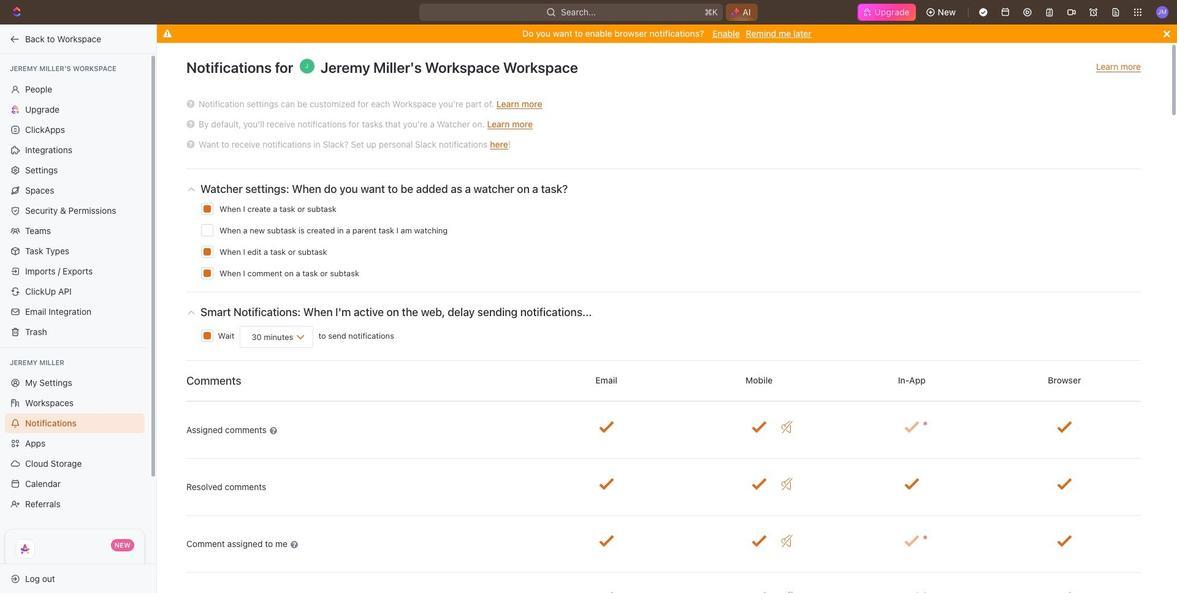 Task type: describe. For each thing, give the bounding box(es) containing it.
2 off image from the top
[[782, 535, 793, 548]]

1 off image from the top
[[782, 421, 793, 434]]

off image
[[782, 478, 793, 491]]



Task type: vqa. For each thing, say whether or not it's contained in the screenshot.
bottom Markdown
no



Task type: locate. For each thing, give the bounding box(es) containing it.
off image down off image
[[782, 535, 793, 548]]

off image up off image
[[782, 421, 793, 434]]

1 vertical spatial off image
[[782, 535, 793, 548]]

0 vertical spatial off image
[[782, 421, 793, 434]]

off image
[[782, 421, 793, 434], [782, 535, 793, 548]]



